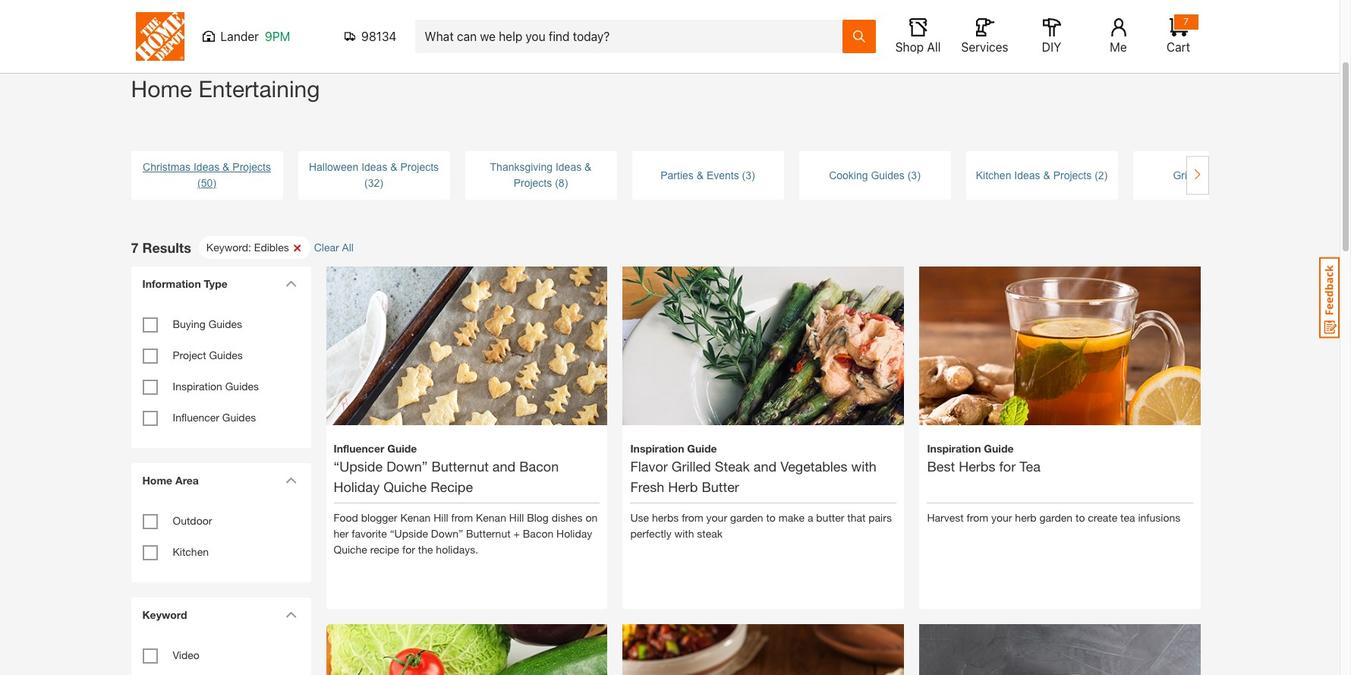 Task type: vqa. For each thing, say whether or not it's contained in the screenshot.
$
no



Task type: describe. For each thing, give the bounding box(es) containing it.
lander
[[221, 30, 259, 43]]

inspiration guide flavor grilled steak and vegetables with fresh herb butter
[[631, 470, 877, 523]]

influencer for influencer guides
[[173, 439, 219, 452]]

kitchen
[[976, 197, 1012, 209]]

3 ) from the left
[[1105, 197, 1108, 209]]

herb
[[668, 506, 698, 523]]

advertisement region
[[131, 0, 1209, 87]]

projects for thanksgiving ideas & projects
[[514, 205, 552, 217]]

What can we help you find today? search field
[[425, 21, 842, 52]]

quiche inside "influencer guide "upside down" butternut and bacon holiday quiche recipe"
[[384, 506, 427, 523]]

s
[[184, 267, 191, 284]]

down" inside food blogger kenan hill from kenan hill blog dishes on her favorite "upside down" butternut + bacon holiday quiche recipe for the holidays.
[[431, 555, 463, 568]]

recipe
[[431, 506, 473, 523]]

butternut inside food blogger kenan hill from kenan hill blog dishes on her favorite "upside down" butternut + bacon holiday quiche recipe for the holidays.
[[466, 555, 511, 568]]

influencer guides
[[173, 439, 256, 452]]

information
[[142, 305, 201, 318]]

kitchen
[[173, 573, 209, 586]]

flavor grilled steak and vegetables with fresh herb butter image
[[623, 269, 905, 550]]

home area button
[[135, 491, 302, 526]]

projects for kitchen ideas & projects ( 2 )
[[1054, 197, 1092, 209]]

98134 button
[[344, 29, 397, 44]]

down" inside "influencer guide "upside down" butternut and bacon holiday quiche recipe"
[[387, 486, 428, 502]]

grill
[[1174, 197, 1193, 209]]

favorite
[[352, 555, 387, 568]]

projects for christmas ideas & projects
[[233, 189, 271, 201]]

guides for grill
[[1195, 197, 1229, 209]]

food
[[334, 539, 358, 552]]

best
[[928, 486, 955, 502]]

holidays.
[[436, 571, 479, 584]]

thanksgiving ideas & projects link
[[465, 188, 617, 219]]

"upside inside food blogger kenan hill from kenan hill blog dishes on her favorite "upside down" butternut + bacon holiday quiche recipe for the holidays.
[[390, 555, 428, 568]]

buying
[[173, 346, 206, 358]]

food blogger kenan hill from kenan hill blog dishes on her favorite "upside down" butternut + bacon holiday quiche recipe for the holidays.
[[334, 539, 598, 584]]

christmas ideas & projects
[[143, 189, 271, 201]]

inspiration guides
[[173, 408, 259, 421]]

inspiration for flavor grilled steak and vegetables with fresh herb butter
[[631, 470, 685, 483]]

& for kitchen
[[1044, 197, 1051, 209]]

and for butternut
[[493, 486, 516, 502]]

quiche inside food blogger kenan hill from kenan hill blog dishes on her favorite "upside down" butternut + bacon holiday quiche recipe for the holidays.
[[334, 571, 367, 584]]

guide for down"
[[387, 470, 417, 483]]

that
[[848, 539, 866, 552]]

clear
[[314, 269, 339, 282]]

project
[[173, 377, 206, 390]]

guides for inspiration
[[225, 408, 259, 421]]

buying guides
[[173, 346, 242, 358]]

home
[[142, 502, 173, 515]]

the
[[418, 571, 433, 584]]

on
[[586, 539, 598, 552]]

garden
[[731, 539, 764, 552]]

ideas for halloween
[[362, 189, 388, 201]]

98134
[[361, 30, 397, 43]]

3 ( from the left
[[1095, 197, 1099, 209]]

halloween ideas & projects link
[[298, 188, 450, 219]]

clear all button
[[314, 269, 365, 282]]

guides for influencer
[[222, 439, 256, 452]]

ideas for christmas
[[194, 189, 220, 201]]

her
[[334, 555, 349, 568]]

christmas ideas & projects link
[[131, 188, 283, 219]]

lander 9pm
[[221, 30, 290, 43]]

ideas for kitchen
[[1015, 197, 1041, 209]]

shop all button
[[894, 18, 943, 55]]

shop all
[[896, 40, 941, 54]]

guide for herbs
[[984, 470, 1014, 483]]

2
[[1099, 197, 1105, 209]]

me
[[1110, 40, 1128, 54]]

2 ) from the left
[[918, 197, 921, 209]]

vegetables
[[781, 486, 848, 502]]

1 3 from the left
[[746, 197, 752, 209]]

cart 7
[[1167, 16, 1191, 54]]

keyword: edibles button
[[199, 264, 310, 287]]

blogger
[[361, 539, 398, 552]]

the home depot logo image
[[136, 12, 184, 61]]

& for thanksgiving
[[585, 189, 592, 201]]

perfectly
[[631, 555, 672, 568]]

and for steak
[[754, 486, 777, 502]]

2 ( from the left
[[908, 197, 912, 209]]

shop
[[896, 40, 924, 54]]

"upside inside "influencer guide "upside down" butternut and bacon holiday quiche recipe"
[[334, 486, 383, 502]]

influencer for influencer guide "upside down" butternut and bacon holiday quiche recipe
[[334, 470, 385, 483]]

guides for project
[[209, 377, 243, 390]]

& for halloween
[[391, 189, 398, 201]]

cooking guides ( 3 )
[[829, 197, 921, 209]]

for inside food blogger kenan hill from kenan hill blog dishes on her favorite "upside down" butternut + bacon holiday quiche recipe for the holidays.
[[402, 571, 415, 584]]

guides for cooking
[[871, 197, 905, 209]]

to
[[767, 539, 776, 552]]

steak
[[697, 555, 723, 568]]

1 ( from the left
[[742, 197, 746, 209]]

type
[[204, 305, 228, 318]]

+
[[514, 555, 520, 568]]

1 hill from the left
[[434, 539, 449, 552]]

from inside food blogger kenan hill from kenan hill blog dishes on her favorite "upside down" butternut + bacon holiday quiche recipe for the holidays.
[[452, 539, 473, 552]]

halloween ideas & projects
[[309, 189, 439, 201]]

steak
[[715, 486, 750, 502]]

events
[[707, 197, 739, 209]]

me button
[[1095, 18, 1143, 55]]

keyword: edibles
[[206, 269, 289, 282]]

kitchen ideas & projects ( 2 )
[[976, 197, 1108, 209]]

butternut inside "influencer guide "upside down" butternut and bacon holiday quiche recipe"
[[432, 486, 489, 502]]

1 ) from the left
[[752, 197, 755, 209]]

9pm
[[265, 30, 290, 43]]

use herbs from your garden to make a butter that pairs perfectly with steak
[[631, 539, 892, 568]]

grilled
[[672, 486, 711, 502]]

fresh
[[631, 506, 665, 523]]

recipe
[[370, 571, 400, 584]]

grill guides link
[[1133, 196, 1285, 211]]



Task type: locate. For each thing, give the bounding box(es) containing it.
holiday inside food blogger kenan hill from kenan hill blog dishes on her favorite "upside down" butternut + bacon holiday quiche recipe for the holidays.
[[557, 555, 593, 568]]

guides for buying
[[209, 346, 242, 358]]

)
[[752, 197, 755, 209], [918, 197, 921, 209], [1105, 197, 1108, 209]]

1 horizontal spatial all
[[928, 40, 941, 54]]

1 horizontal spatial down"
[[431, 555, 463, 568]]

holiday down dishes
[[557, 555, 593, 568]]

edibles
[[254, 269, 289, 282]]

&
[[223, 189, 230, 201], [391, 189, 398, 201], [585, 189, 592, 201], [697, 197, 704, 209], [1044, 197, 1051, 209]]

butter
[[702, 506, 740, 523]]

0 horizontal spatial down"
[[387, 486, 428, 502]]

guide up grilled
[[688, 470, 717, 483]]

thanksgiving
[[490, 189, 553, 201]]

from
[[452, 539, 473, 552], [682, 539, 704, 552]]

1 and from the left
[[493, 486, 516, 502]]

7 left result
[[131, 267, 139, 284]]

influencer up food
[[334, 470, 385, 483]]

1 vertical spatial holiday
[[557, 555, 593, 568]]

clear all
[[314, 269, 354, 282]]

"upside up the
[[390, 555, 428, 568]]

1 horizontal spatial and
[[754, 486, 777, 502]]

keyword button
[[135, 626, 302, 660]]

and inside "influencer guide "upside down" butternut and bacon holiday quiche recipe"
[[493, 486, 516, 502]]

grill guides
[[1174, 197, 1229, 209]]

ideas inside thanksgiving ideas & projects
[[556, 189, 582, 201]]

influencer
[[173, 439, 219, 452], [334, 470, 385, 483]]

0 vertical spatial for
[[1000, 486, 1016, 502]]

2 from from the left
[[682, 539, 704, 552]]

butter
[[817, 539, 845, 552]]

0 vertical spatial down"
[[387, 486, 428, 502]]

influencer down inspiration guides
[[173, 439, 219, 452]]

1 vertical spatial with
[[675, 555, 694, 568]]

for left tea
[[1000, 486, 1016, 502]]

guides right cooking
[[871, 197, 905, 209]]

with right vegetables
[[852, 486, 877, 502]]

inspiration down project
[[173, 408, 222, 421]]

& left events
[[697, 197, 704, 209]]

3 right cooking
[[912, 197, 918, 209]]

1 horizontal spatial (
[[908, 197, 912, 209]]

and up +
[[493, 486, 516, 502]]

guides up inspiration guides
[[209, 377, 243, 390]]

1 vertical spatial 7
[[131, 267, 139, 284]]

0 vertical spatial "upside
[[334, 486, 383, 502]]

hill up +
[[509, 539, 524, 552]]

quiche up blogger
[[384, 506, 427, 523]]

diy
[[1043, 40, 1062, 54]]

7
[[1184, 16, 1189, 27], [131, 267, 139, 284]]

pairs
[[869, 539, 892, 552]]

2 and from the left
[[754, 486, 777, 502]]

halloween
[[309, 189, 359, 201]]

1 from from the left
[[452, 539, 473, 552]]

and
[[493, 486, 516, 502], [754, 486, 777, 502]]

all for shop all
[[928, 40, 941, 54]]

2 3 from the left
[[912, 197, 918, 209]]

0 vertical spatial all
[[928, 40, 941, 54]]

services button
[[961, 18, 1010, 55]]

0 vertical spatial butternut
[[432, 486, 489, 502]]

guides up project guides
[[209, 346, 242, 358]]

1 guide from the left
[[387, 470, 417, 483]]

with down herbs at the bottom of the page
[[675, 555, 694, 568]]

2 horizontal spatial inspiration
[[928, 470, 982, 483]]

from up steak at the right of page
[[682, 539, 704, 552]]

a
[[808, 539, 814, 552]]

0 horizontal spatial hill
[[434, 539, 449, 552]]

guide
[[387, 470, 417, 483], [688, 470, 717, 483], [984, 470, 1014, 483]]

projects for halloween ideas & projects
[[401, 189, 439, 201]]

ideas right halloween
[[362, 189, 388, 201]]

0 vertical spatial holiday
[[334, 506, 380, 523]]

inspiration guide best herbs for tea
[[928, 470, 1041, 502]]

for inside inspiration guide best herbs for tea
[[1000, 486, 1016, 502]]

& inside thanksgiving ideas & projects
[[585, 189, 592, 201]]

3 right events
[[746, 197, 752, 209]]

bacon up blog
[[520, 486, 559, 502]]

bacon inside "influencer guide "upside down" butternut and bacon holiday quiche recipe"
[[520, 486, 559, 502]]

0 horizontal spatial )
[[752, 197, 755, 209]]

kenan
[[401, 539, 431, 552], [476, 539, 506, 552]]

from up holidays.
[[452, 539, 473, 552]]

1 horizontal spatial inspiration
[[631, 470, 685, 483]]

and right steak
[[754, 486, 777, 502]]

inspiration
[[173, 408, 222, 421], [631, 470, 685, 483], [928, 470, 982, 483]]

and inside inspiration guide flavor grilled steak and vegetables with fresh herb butter
[[754, 486, 777, 502]]

2 guide from the left
[[688, 470, 717, 483]]

with inside inspiration guide flavor grilled steak and vegetables with fresh herb butter
[[852, 486, 877, 502]]

& for christmas
[[223, 189, 230, 201]]

1 vertical spatial bacon
[[523, 555, 554, 568]]

2 hill from the left
[[509, 539, 524, 552]]

influencer guide "upside down" butternut and bacon holiday quiche recipe
[[334, 470, 559, 523]]

area
[[175, 502, 199, 515]]

blog
[[527, 539, 549, 552]]

kenan up the
[[401, 539, 431, 552]]

inspiration inside inspiration guide flavor grilled steak and vegetables with fresh herb butter
[[631, 470, 685, 483]]

guide up blogger
[[387, 470, 417, 483]]

inspiration inside inspiration guide best herbs for tea
[[928, 470, 982, 483]]

down" up blogger
[[387, 486, 428, 502]]

0 horizontal spatial 7
[[131, 267, 139, 284]]

all right clear
[[342, 269, 354, 282]]

parties
[[661, 197, 694, 209]]

use
[[631, 539, 649, 552]]

1 horizontal spatial from
[[682, 539, 704, 552]]

1 horizontal spatial holiday
[[557, 555, 593, 568]]

inspiration up flavor
[[631, 470, 685, 483]]

1 vertical spatial "upside
[[390, 555, 428, 568]]

bacon inside food blogger kenan hill from kenan hill blog dishes on her favorite "upside down" butternut + bacon holiday quiche recipe for the holidays.
[[523, 555, 554, 568]]

0 horizontal spatial kenan
[[401, 539, 431, 552]]

your
[[707, 539, 728, 552]]

& right kitchen
[[1044, 197, 1051, 209]]

0 horizontal spatial quiche
[[334, 571, 367, 584]]

ideas right kitchen
[[1015, 197, 1041, 209]]

tea
[[1020, 486, 1041, 502]]

herbs
[[959, 486, 996, 502]]

all
[[928, 40, 941, 54], [342, 269, 354, 282]]

0 horizontal spatial guide
[[387, 470, 417, 483]]

1 horizontal spatial 7
[[1184, 16, 1189, 27]]

7 inside cart 7
[[1184, 16, 1189, 27]]

0 vertical spatial influencer
[[173, 439, 219, 452]]

ideas for thanksgiving
[[556, 189, 582, 201]]

feedback link image
[[1320, 257, 1340, 339]]

3 guide from the left
[[984, 470, 1014, 483]]

thanksgiving ideas & projects
[[490, 189, 592, 217]]

7 result s
[[131, 267, 191, 284]]

0 horizontal spatial (
[[742, 197, 746, 209]]

ideas right thanksgiving at the top left
[[556, 189, 582, 201]]

0 horizontal spatial for
[[402, 571, 415, 584]]

1 horizontal spatial 3
[[912, 197, 918, 209]]

0 horizontal spatial holiday
[[334, 506, 380, 523]]

dishes
[[552, 539, 583, 552]]

keyword:
[[206, 269, 251, 282]]

0 horizontal spatial and
[[493, 486, 516, 502]]

project guides
[[173, 377, 243, 390]]

all inside button
[[928, 40, 941, 54]]

flavor
[[631, 486, 668, 502]]

herbs
[[652, 539, 679, 552]]

& right halloween
[[391, 189, 398, 201]]

inspiration for best herbs for tea
[[928, 470, 982, 483]]

bacon down blog
[[523, 555, 554, 568]]

"upside
[[334, 486, 383, 502], [390, 555, 428, 568]]

1 vertical spatial butternut
[[466, 555, 511, 568]]

guides right grill
[[1195, 197, 1229, 209]]

inspiration up best
[[928, 470, 982, 483]]

holiday inside "influencer guide "upside down" butternut and bacon holiday quiche recipe"
[[334, 506, 380, 523]]

holiday
[[334, 506, 380, 523], [557, 555, 593, 568]]

ideas
[[194, 189, 220, 201], [362, 189, 388, 201], [556, 189, 582, 201], [1015, 197, 1041, 209]]

from inside use herbs from your garden to make a butter that pairs perfectly with steak
[[682, 539, 704, 552]]

guide inside inspiration guide flavor grilled steak and vegetables with fresh herb butter
[[688, 470, 717, 483]]

1 horizontal spatial hill
[[509, 539, 524, 552]]

kenan up holidays.
[[476, 539, 506, 552]]

1 vertical spatial down"
[[431, 555, 463, 568]]

0 vertical spatial bacon
[[520, 486, 559, 502]]

1 kenan from the left
[[401, 539, 431, 552]]

1 horizontal spatial quiche
[[384, 506, 427, 523]]

for left the
[[402, 571, 415, 584]]

1 vertical spatial all
[[342, 269, 354, 282]]

butternut up the recipe
[[432, 486, 489, 502]]

2 kenan from the left
[[476, 539, 506, 552]]

quiche down the her
[[334, 571, 367, 584]]

services
[[962, 40, 1009, 54]]

& right thanksgiving at the top left
[[585, 189, 592, 201]]

cart
[[1167, 40, 1191, 54]]

0 horizontal spatial from
[[452, 539, 473, 552]]

with inside use herbs from your garden to make a butter that pairs perfectly with steak
[[675, 555, 694, 568]]

guide up herbs
[[984, 470, 1014, 483]]

0 vertical spatial with
[[852, 486, 877, 502]]

influencer inside "influencer guide "upside down" butternut and bacon holiday quiche recipe"
[[334, 470, 385, 483]]

result
[[142, 267, 184, 284]]

for
[[1000, 486, 1016, 502], [402, 571, 415, 584]]

information type button
[[135, 295, 302, 329]]

down" up holidays.
[[431, 555, 463, 568]]

holiday up food
[[334, 506, 380, 523]]

christmas
[[143, 189, 191, 201]]

all right shop
[[928, 40, 941, 54]]

1 horizontal spatial kenan
[[476, 539, 506, 552]]

guide inside inspiration guide best herbs for tea
[[984, 470, 1014, 483]]

0 horizontal spatial all
[[342, 269, 354, 282]]

0 horizontal spatial with
[[675, 555, 694, 568]]

0 horizontal spatial influencer
[[173, 439, 219, 452]]

hill down the recipe
[[434, 539, 449, 552]]

0 vertical spatial 7
[[1184, 16, 1189, 27]]

guides up influencer guides
[[225, 408, 259, 421]]

2 horizontal spatial )
[[1105, 197, 1108, 209]]

1 vertical spatial for
[[402, 571, 415, 584]]

keyword
[[142, 636, 187, 649]]

"upside down" butternut and bacon holiday quiche recipe image
[[326, 269, 608, 550]]

"upside up food
[[334, 486, 383, 502]]

butternut left +
[[466, 555, 511, 568]]

guides
[[871, 197, 905, 209], [1195, 197, 1229, 209], [209, 346, 242, 358], [209, 377, 243, 390], [225, 408, 259, 421], [222, 439, 256, 452]]

1 horizontal spatial influencer
[[334, 470, 385, 483]]

butternut
[[432, 486, 489, 502], [466, 555, 511, 568]]

3
[[746, 197, 752, 209], [912, 197, 918, 209]]

& right christmas
[[223, 189, 230, 201]]

1 horizontal spatial guide
[[688, 470, 717, 483]]

information type
[[142, 305, 228, 318]]

cooking
[[829, 197, 868, 209]]

1 horizontal spatial for
[[1000, 486, 1016, 502]]

0 horizontal spatial inspiration
[[173, 408, 222, 421]]

1 vertical spatial influencer
[[334, 470, 385, 483]]

ideas right christmas
[[194, 189, 220, 201]]

1 horizontal spatial )
[[918, 197, 921, 209]]

0 vertical spatial quiche
[[384, 506, 427, 523]]

1 horizontal spatial with
[[852, 486, 877, 502]]

diy button
[[1028, 18, 1076, 55]]

0 horizontal spatial "upside
[[334, 486, 383, 502]]

1 vertical spatial quiche
[[334, 571, 367, 584]]

0 horizontal spatial 3
[[746, 197, 752, 209]]

2 horizontal spatial (
[[1095, 197, 1099, 209]]

7 up "cart"
[[1184, 16, 1189, 27]]

guide inside "influencer guide "upside down" butternut and bacon holiday quiche recipe"
[[387, 470, 417, 483]]

projects inside thanksgiving ideas & projects
[[514, 205, 552, 217]]

1 horizontal spatial "upside
[[390, 555, 428, 568]]

best herbs for tea image
[[920, 269, 1202, 550]]

outdoor
[[173, 542, 212, 555]]

all for clear all
[[342, 269, 354, 282]]

parties & events ( 3 )
[[661, 197, 755, 209]]

guides down inspiration guides
[[222, 439, 256, 452]]

(
[[742, 197, 746, 209], [908, 197, 912, 209], [1095, 197, 1099, 209]]

guide for grilled
[[688, 470, 717, 483]]

2 horizontal spatial guide
[[984, 470, 1014, 483]]



